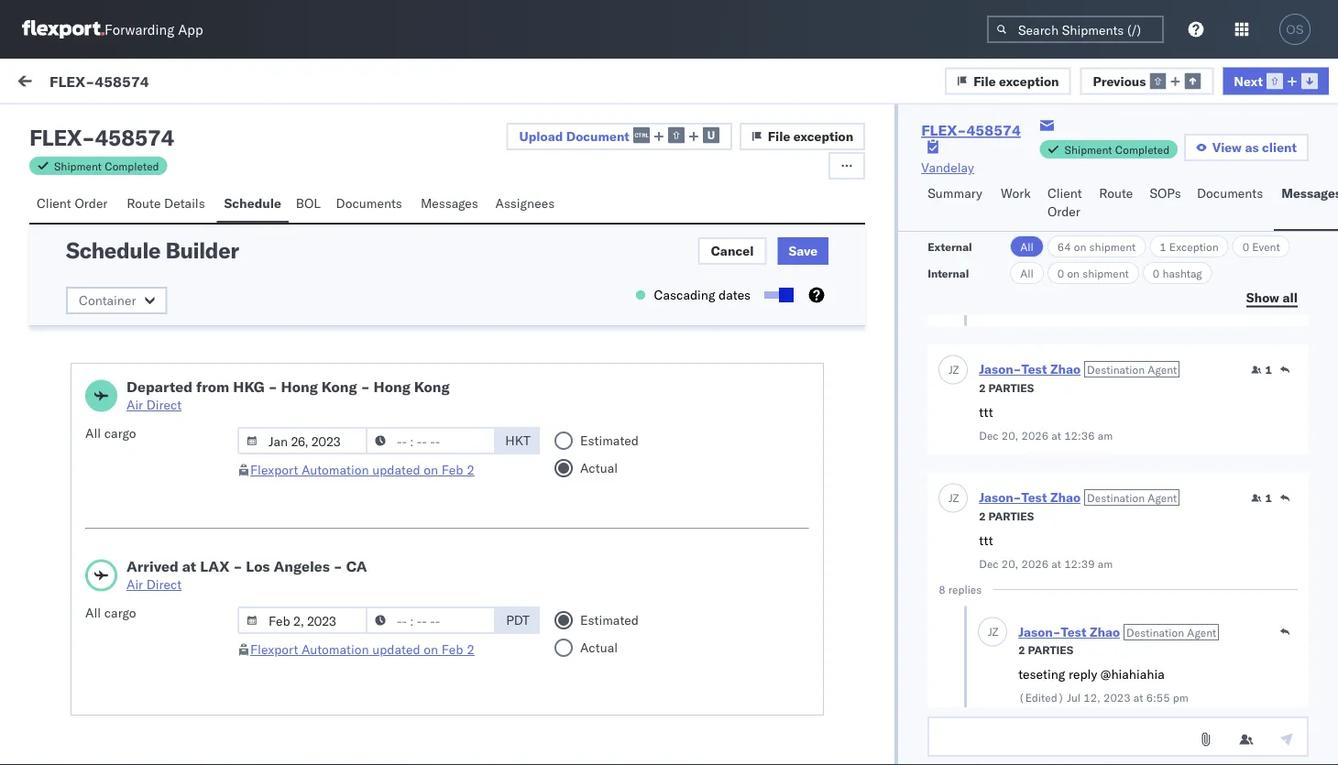 Task type: locate. For each thing, give the bounding box(es) containing it.
event
[[1252, 240, 1280, 253]]

am right 12:35
[[586, 296, 606, 312]]

2 parties button for ttt dec 20, 2026 at 12:39 am
[[979, 508, 1034, 524]]

shipment
[[1090, 240, 1136, 253], [1083, 266, 1129, 280]]

message for message (0)
[[223, 75, 276, 91]]

1 horizontal spatial client
[[1048, 185, 1082, 201]]

resize handle column header for category
[[1013, 153, 1035, 765]]

2 all button from the top
[[1010, 262, 1044, 284]]

6:47
[[547, 461, 575, 477]]

pst inside j z dec 8, 2026, 6:38 pm pst
[[592, 708, 615, 724]]

2026, for 12:35
[[508, 296, 543, 312]]

destination up the ttt dec 20, 2026 at 12:36 am
[[1087, 362, 1145, 376]]

zhao left from
[[157, 363, 186, 380]]

agent
[[1148, 362, 1177, 376], [1148, 491, 1177, 504], [1187, 625, 1217, 639]]

cargo
[[104, 425, 136, 441], [104, 605, 136, 621]]

jason-test zhao button up reply
[[1019, 624, 1120, 640]]

12:36 inside the ttt dec 20, 2026 at 12:36 am
[[1064, 429, 1095, 443]]

zhao up the ttt dec 20, 2026 at 12:36 am
[[1050, 361, 1081, 377]]

estimated for departed from hkg - hong kong - hong kong
[[580, 433, 639, 449]]

8, inside j z dec 8, 2026, 6:38 pm pst
[[484, 708, 496, 724]]

work
[[52, 71, 100, 96], [1085, 159, 1109, 173]]

0 vertical spatial am
[[586, 213, 606, 229]]

1 2026 from the top
[[1022, 429, 1049, 443]]

1 vertical spatial estimated
[[580, 612, 639, 628]]

3 jason-test zhao from the top
[[89, 363, 186, 380]]

2026, for 6:39
[[500, 626, 535, 642]]

0 horizontal spatial kong
[[322, 378, 357, 396]]

flex-458574 link
[[921, 121, 1021, 139]]

client order down related
[[1048, 185, 1082, 220]]

1 vertical spatial -- : -- -- text field
[[366, 607, 496, 634]]

jason-test zhao button up the ttt dec 20, 2026 at 12:36 am
[[979, 361, 1081, 377]]

jason-test zhao up arrived
[[89, 528, 186, 545]]

0 down 64
[[1058, 266, 1065, 280]]

2 updated from the top
[[372, 642, 420, 658]]

dec 20, 2026, 12:33 am pst
[[458, 378, 632, 394]]

0 vertical spatial shipment
[[1090, 240, 1136, 253]]

1 vertical spatial shipment
[[54, 159, 102, 173]]

pm right 6:47
[[578, 461, 597, 477]]

actual for departed from hkg - hong kong - hong kong
[[580, 460, 618, 476]]

flexport down departed from hkg - hong kong - hong kong air direct at left
[[250, 462, 298, 478]]

0 vertical spatial internal
[[123, 116, 168, 132]]

destination up @hiahiahia
[[1127, 625, 1184, 639]]

flex- 458574 for dec 20, 2026, 12:36 am pst
[[1043, 213, 1129, 229]]

air direct link for los
[[127, 576, 367, 594]]

angeles
[[274, 557, 330, 576]]

0 vertical spatial 2026
[[1022, 429, 1049, 443]]

2 all cargo from the top
[[85, 605, 136, 621]]

1 updated from the top
[[372, 462, 420, 478]]

2 parties button for teseting reply @hiahiahia (edited)  jul 12, 2023 at 6:55 pm
[[1019, 642, 1074, 658]]

0 vertical spatial test
[[55, 395, 77, 411]]

1 vertical spatial message
[[57, 159, 101, 173]]

2 air direct link from the top
[[127, 576, 367, 594]]

3 flex- 458574 from the top
[[1043, 378, 1129, 394]]

2 up the ttt dec 20, 2026 at 12:36 am
[[979, 381, 986, 395]]

shipment completed up related work item/shipment
[[1065, 143, 1170, 156]]

actual right '6:39'
[[580, 640, 618, 656]]

external down summary button
[[928, 240, 972, 253]]

route button
[[1092, 177, 1143, 231]]

(0) down import work button
[[171, 116, 195, 132]]

1 kong from the left
[[322, 378, 357, 396]]

client order for the right client order button
[[1048, 185, 1082, 220]]

2026, left 12:35
[[508, 296, 543, 312]]

zhao down schedule builder
[[157, 281, 186, 297]]

2 parties up the teseting
[[1019, 644, 1074, 657]]

order for the right client order button
[[1048, 204, 1081, 220]]

work right summary button
[[1001, 185, 1031, 201]]

(0) for internal (0)
[[171, 116, 195, 132]]

mmm d, yyyy text field down angeles at the bottom of the page
[[237, 607, 368, 634]]

zhao
[[157, 198, 186, 215], [157, 281, 186, 297], [1050, 361, 1081, 377], [157, 363, 186, 380], [157, 446, 186, 462], [1050, 490, 1081, 506], [157, 528, 186, 545], [157, 611, 186, 627], [1090, 624, 1120, 640]]

jason- up arrived
[[89, 528, 130, 545]]

1 vertical spatial destination
[[1087, 491, 1145, 504]]

arrived at lax - los angeles - ca air direct
[[127, 557, 367, 593]]

test
[[55, 395, 77, 411], [55, 478, 77, 494], [55, 560, 77, 576]]

direct inside arrived at lax - los angeles - ca air direct
[[146, 577, 182, 593]]

1 horizontal spatial work
[[1085, 159, 1109, 173]]

2 feb from the top
[[442, 642, 463, 658]]

1 for ttt dec 20, 2026 at 12:36 am
[[1266, 363, 1272, 377]]

test for z
[[55, 478, 77, 494]]

2 am from the top
[[586, 296, 606, 312]]

flex- for dec 20, 2026, 12:35 am pst
[[1043, 296, 1082, 312]]

resize handle column header
[[428, 153, 450, 765], [720, 153, 742, 765], [1013, 153, 1035, 765], [1305, 153, 1327, 765]]

cargo down arrived
[[104, 605, 136, 621]]

0 horizontal spatial 12:36
[[547, 213, 583, 229]]

message right import work
[[223, 75, 276, 91]]

1 flexport from the top
[[250, 462, 298, 478]]

0 vertical spatial message
[[223, 75, 276, 91]]

show all
[[1247, 289, 1298, 305]]

8, left pdt
[[484, 626, 496, 642]]

zhao down arrived
[[157, 611, 186, 627]]

at inside the ttt dec 20, 2026 at 12:36 am
[[1052, 429, 1062, 443]]

2026, for 12:33
[[508, 378, 543, 394]]

2 hong from the left
[[374, 378, 411, 396]]

0 horizontal spatial messages
[[421, 195, 478, 211]]

2 8, from the top
[[484, 708, 496, 724]]

0 vertical spatial flexport automation updated on feb 2 button
[[250, 462, 475, 478]]

schedule
[[224, 195, 281, 211], [66, 237, 161, 264]]

flex
[[29, 124, 82, 151]]

schedule for schedule
[[224, 195, 281, 211]]

all cargo for arrived
[[85, 605, 136, 621]]

1 horizontal spatial internal
[[928, 266, 969, 280]]

1 vertical spatial jason-test zhao button
[[979, 490, 1081, 506]]

2026 inside ttt dec 20, 2026 at 12:39 am
[[1022, 557, 1049, 571]]

2 mmm d, yyyy text field from the top
[[237, 607, 368, 634]]

at inside teseting reply @hiahiahia (edited)  jul 12, 2023 at 6:55 pm
[[1134, 691, 1144, 705]]

0 vertical spatial am
[[1098, 429, 1113, 443]]

1 vertical spatial automation
[[302, 642, 369, 658]]

1 vertical spatial flex-458574
[[921, 121, 1021, 139]]

1 vertical spatial schedule
[[66, 237, 161, 264]]

1 estimated from the top
[[580, 433, 639, 449]]

2 up ttt dec 20, 2026 at 12:39 am
[[979, 510, 986, 523]]

1 -- : -- -- text field from the top
[[366, 427, 496, 455]]

0 vertical spatial 12:36
[[547, 213, 583, 229]]

-
[[82, 124, 95, 151], [751, 213, 759, 229], [751, 296, 759, 312], [268, 378, 277, 396], [361, 378, 370, 396], [233, 557, 242, 576], [334, 557, 343, 576], [751, 708, 759, 724]]

2026, left 6:38
[[500, 708, 535, 724]]

pst right '6:39'
[[592, 626, 615, 642]]

1 vertical spatial agent
[[1148, 491, 1177, 504]]

2026, for 6:47
[[508, 461, 543, 477]]

2 cargo from the top
[[104, 605, 136, 621]]

client order down flex
[[37, 195, 108, 211]]

1 horizontal spatial shipment
[[1065, 143, 1113, 156]]

0 vertical spatial schedule
[[224, 195, 281, 211]]

internal
[[123, 116, 168, 132], [928, 266, 969, 280]]

0 vertical spatial work
[[52, 71, 100, 96]]

jason-test zhao destination agent
[[979, 361, 1177, 377], [979, 490, 1177, 506], [1019, 624, 1217, 640]]

file up the flex-458574 link
[[974, 73, 996, 89]]

2 parties for ttt dec 20, 2026 at 12:36 am
[[979, 381, 1034, 395]]

ttt inside the ttt dec 20, 2026 at 12:36 am
[[979, 404, 993, 420]]

jason-test zhao destination agent up the ttt dec 20, 2026 at 12:36 am
[[979, 361, 1177, 377]]

2 -- : -- -- text field from the top
[[366, 607, 496, 634]]

test down departed
[[130, 446, 154, 462]]

2 flexport automation updated on feb 2 button from the top
[[250, 642, 475, 658]]

external inside button
[[29, 116, 77, 132]]

0 for 0 event
[[1243, 240, 1250, 253]]

shipment completed down flex - 458574
[[54, 159, 159, 173]]

1 vertical spatial cargo
[[104, 605, 136, 621]]

flex-458574
[[50, 72, 149, 90], [921, 121, 1021, 139]]

route left "details"
[[127, 195, 161, 211]]

2 estimated from the top
[[580, 612, 639, 628]]

shipment up 0 on shipment
[[1090, 240, 1136, 253]]

internal down summary button
[[928, 266, 969, 280]]

work
[[178, 75, 208, 91], [1001, 185, 1031, 201]]

1 flex- 458574 from the top
[[1043, 213, 1129, 229]]

external for external
[[928, 240, 972, 253]]

schedule inside button
[[224, 195, 281, 211]]

2 air from the top
[[127, 577, 143, 593]]

hashtag
[[1163, 266, 1203, 280]]

0 vertical spatial direct
[[146, 397, 182, 413]]

order
[[75, 195, 108, 211], [1048, 204, 1081, 220]]

2 vertical spatial 1
[[1266, 491, 1272, 505]]

flex-458574 down forwarding app link at the top
[[50, 72, 149, 90]]

pst right 6:47
[[600, 461, 623, 477]]

am right the assignees button
[[586, 213, 606, 229]]

1 flexport automation updated on feb 2 from the top
[[250, 462, 475, 478]]

1 mmm d, yyyy text field from the top
[[237, 427, 368, 455]]

1 vertical spatial test
[[55, 478, 77, 494]]

20,
[[484, 213, 504, 229], [484, 296, 504, 312], [484, 378, 504, 394], [1002, 429, 1019, 443], [1002, 557, 1019, 571]]

0 vertical spatial flex-458574
[[50, 72, 149, 90]]

2 horizontal spatial 0
[[1243, 240, 1250, 253]]

1 actual from the top
[[580, 460, 618, 476]]

2 parties up the ttt dec 20, 2026 at 12:36 am
[[979, 381, 1034, 395]]

2026, inside j z dec 8, 2026, 6:38 pm pst
[[500, 708, 535, 724]]

2 test from the top
[[55, 478, 77, 494]]

pst down upload document 'button'
[[609, 213, 632, 229]]

0
[[1243, 240, 1250, 253], [1058, 266, 1065, 280], [1153, 266, 1160, 280]]

1 vertical spatial flexport automation updated on feb 2
[[250, 642, 475, 658]]

1 cargo from the top
[[104, 425, 136, 441]]

messages button up the event
[[1274, 177, 1338, 231]]

1 air direct link from the top
[[127, 396, 450, 414]]

1 vertical spatial 12:36
[[1064, 429, 1095, 443]]

1 vertical spatial direct
[[146, 577, 182, 593]]

6 flex- 458574 from the top
[[1043, 626, 1129, 642]]

los
[[246, 557, 270, 576]]

0 vertical spatial external
[[29, 116, 77, 132]]

2026
[[1022, 429, 1049, 443], [1022, 557, 1049, 571]]

2 vertical spatial jason-test zhao button
[[1019, 624, 1120, 640]]

cascading
[[654, 287, 715, 303]]

next
[[1234, 73, 1263, 89]]

air direct link for hong
[[127, 396, 450, 414]]

mmm d, yyyy text field for angeles
[[237, 607, 368, 634]]

6 jason-test zhao from the top
[[89, 611, 186, 627]]

0 vertical spatial exception
[[999, 73, 1059, 89]]

air down arrived
[[127, 577, 143, 593]]

dec inside the ttt dec 20, 2026 at 12:36 am
[[979, 429, 999, 443]]

no
[[321, 75, 337, 91]]

test down schedule builder
[[130, 281, 154, 297]]

parties up ttt dec 20, 2026 at 12:39 am
[[989, 510, 1034, 523]]

z
[[66, 201, 71, 212], [66, 283, 71, 295], [953, 363, 959, 376], [66, 366, 71, 377], [66, 448, 71, 460], [953, 491, 959, 505], [66, 531, 71, 542], [66, 613, 71, 625], [992, 625, 999, 639], [66, 696, 71, 707]]

MMM D, YYYY text field
[[237, 427, 368, 455], [237, 607, 368, 634]]

flex- for dec 17, 2026, 6:47 pm pst
[[1043, 461, 1082, 477]]

flex- 458574 for dec 8, 2026, 6:39 pm pst
[[1043, 626, 1129, 642]]

flex - 458574
[[29, 124, 174, 151]]

flexport for hong
[[250, 462, 298, 478]]

1 horizontal spatial 12:36
[[1064, 429, 1095, 443]]

1 vertical spatial am
[[586, 296, 606, 312]]

1 vertical spatial feb
[[442, 642, 463, 658]]

1 vertical spatial all button
[[1010, 262, 1044, 284]]

actual right 6:47
[[580, 460, 618, 476]]

0 vertical spatial all button
[[1010, 236, 1044, 258]]

2 parties button up the ttt dec 20, 2026 at 12:36 am
[[979, 380, 1034, 396]]

j inside j z dec 8, 2026, 6:38 pm pst
[[63, 696, 66, 707]]

0 vertical spatial work
[[178, 75, 208, 91]]

1 resize handle column header from the left
[[428, 153, 450, 765]]

destination up 12:39
[[1087, 491, 1145, 504]]

3 test from the top
[[55, 560, 77, 576]]

2 parties button up the teseting
[[1019, 642, 1074, 658]]

import work
[[136, 75, 208, 91]]

8, left 6:38
[[484, 708, 496, 724]]

test down test msg
[[55, 478, 77, 494]]

reply
[[1069, 666, 1098, 682]]

0 horizontal spatial hong
[[281, 378, 318, 396]]

pm right 6:38
[[570, 708, 589, 724]]

2026, for 12:36
[[508, 213, 543, 229]]

am inside the ttt dec 20, 2026 at 12:36 am
[[1098, 429, 1113, 443]]

ca
[[346, 557, 367, 576]]

file exception up the flex-458574 link
[[974, 73, 1059, 89]]

0 on shipment
[[1058, 266, 1129, 280]]

all cargo for departed
[[85, 425, 136, 441]]

2 direct from the top
[[146, 577, 182, 593]]

1 horizontal spatial exception
[[999, 73, 1059, 89]]

1 vertical spatial 1
[[1266, 363, 1272, 377]]

pst for dec 8, 2026, 6:39 pm pst
[[592, 626, 615, 642]]

2026,
[[508, 213, 543, 229], [508, 296, 543, 312], [508, 378, 543, 394], [508, 461, 543, 477], [500, 626, 535, 642], [500, 708, 535, 724]]

1 vertical spatial am
[[1098, 557, 1113, 571]]

1 automation from the top
[[302, 462, 369, 478]]

route inside button
[[127, 195, 161, 211]]

20, for dec 20, 2026, 12:36 am pst
[[484, 213, 504, 229]]

completed up item/shipment
[[1115, 143, 1170, 156]]

jason-test zhao button for ttt dec 20, 2026 at 12:36 am
[[979, 361, 1081, 377]]

64 on shipment
[[1058, 240, 1136, 253]]

1 vertical spatial air
[[127, 577, 143, 593]]

pm for 6:47
[[578, 461, 597, 477]]

3 am from the top
[[586, 378, 606, 394]]

0 horizontal spatial flex-458574
[[50, 72, 149, 90]]

documents right bol button
[[336, 195, 402, 211]]

file exception up the category
[[768, 128, 854, 144]]

1 horizontal spatial completed
[[1115, 143, 1170, 156]]

jason- up 'tao'
[[89, 611, 130, 627]]

messages down the client
[[1282, 185, 1338, 201]]

am right 12:33
[[586, 378, 606, 394]]

pm
[[578, 461, 597, 477], [570, 626, 589, 642], [570, 708, 589, 724]]

flexport. image
[[22, 20, 105, 38]]

flex- 458574 for dec 20, 2026, 12:33 am pst
[[1043, 378, 1129, 394]]

1 all button from the top
[[1010, 236, 1044, 258]]

7 flex- 458574 from the top
[[1043, 708, 1129, 724]]

pst right 12:33
[[609, 378, 632, 394]]

show
[[1247, 289, 1280, 305]]

external (0)
[[29, 116, 105, 132]]

work inside button
[[1001, 185, 1031, 201]]

0 vertical spatial 8,
[[484, 626, 496, 642]]

0 horizontal spatial shipment completed
[[54, 159, 159, 173]]

1 1 button from the top
[[1251, 363, 1272, 377]]

0 for 0 on shipment
[[1058, 266, 1065, 280]]

schedule up container
[[66, 237, 161, 264]]

parties
[[989, 381, 1034, 395], [989, 510, 1034, 523], [1028, 644, 1074, 657]]

1 hong from the left
[[281, 378, 318, 396]]

1 horizontal spatial flex-458574
[[921, 121, 1021, 139]]

message for message
[[57, 159, 101, 173]]

jason-test zhao down schedule builder
[[89, 281, 186, 297]]

related
[[1044, 159, 1082, 173]]

2026, left '6:39'
[[500, 626, 535, 642]]

client order button down related
[[1040, 177, 1092, 231]]

documents button right bol
[[329, 187, 413, 223]]

2 2026 from the top
[[1022, 557, 1049, 571]]

flexport down arrived at lax - los angeles - ca air direct at the bottom
[[250, 642, 298, 658]]

1 horizontal spatial external
[[928, 240, 972, 253]]

j z
[[63, 201, 71, 212], [63, 283, 71, 295], [949, 363, 959, 376], [63, 366, 71, 377], [949, 491, 959, 505], [63, 531, 71, 542], [63, 613, 71, 625], [988, 625, 999, 639]]

parties for teseting reply @hiahiahia (edited)  jul 12, 2023 at 6:55 pm
[[1028, 644, 1074, 657]]

feb for arrived at lax - los angeles - ca
[[442, 642, 463, 658]]

1 feb from the top
[[442, 462, 463, 478]]

estimated down 12:33
[[580, 433, 639, 449]]

2 am from the top
[[1098, 557, 1113, 571]]

2 vertical spatial 2 parties button
[[1019, 642, 1074, 658]]

applied
[[378, 75, 421, 91]]

dec 20, 2026, 12:35 am pst
[[458, 296, 632, 312]]

4 jason-test zhao from the top
[[89, 446, 186, 462]]

1 jason-test zhao from the top
[[89, 198, 186, 215]]

ttt inside ttt dec 20, 2026 at 12:39 am
[[979, 532, 993, 548]]

am for 12:36
[[586, 213, 606, 229]]

actual for arrived at lax - los angeles - ca
[[580, 640, 618, 656]]

-- : -- -- text field
[[366, 427, 496, 455], [366, 607, 496, 634]]

0 horizontal spatial internal
[[123, 116, 168, 132]]

related work item/shipment
[[1044, 159, 1187, 173]]

1 all cargo from the top
[[85, 425, 136, 441]]

0 vertical spatial all cargo
[[85, 425, 136, 441]]

1 vertical spatial external
[[928, 240, 972, 253]]

internal inside button
[[123, 116, 168, 132]]

2 jason-test zhao from the top
[[89, 281, 186, 297]]

0 vertical spatial jason-test zhao destination agent
[[979, 361, 1177, 377]]

forwarding
[[105, 21, 174, 38]]

1 horizontal spatial messages button
[[1274, 177, 1338, 231]]

pst right 12:35
[[609, 296, 632, 312]]

route inside button
[[1099, 185, 1133, 201]]

0 vertical spatial agent
[[1148, 362, 1177, 376]]

mmm d, yyyy text field for kong
[[237, 427, 368, 455]]

2 flex- 458574 from the top
[[1043, 296, 1129, 312]]

0 horizontal spatial file
[[768, 128, 791, 144]]

0 horizontal spatial completed
[[105, 159, 159, 173]]

2 vertical spatial 2 parties
[[1019, 644, 1074, 657]]

1 horizontal spatial route
[[1099, 185, 1133, 201]]

None checkbox
[[765, 292, 790, 299]]

am
[[1098, 429, 1113, 443], [1098, 557, 1113, 571]]

2 flexport from the top
[[250, 642, 298, 658]]

messages for left the messages button
[[421, 195, 478, 211]]

jason-test zhao button for ttt dec 20, 2026 at 12:39 am
[[979, 490, 1081, 506]]

2 parties
[[979, 381, 1034, 395], [979, 510, 1034, 523], [1019, 644, 1074, 657]]

exception up the category
[[794, 128, 854, 144]]

external
[[29, 116, 77, 132], [928, 240, 972, 253]]

documents
[[1197, 185, 1263, 201], [336, 195, 402, 211]]

jason-test zhao down arrived
[[89, 611, 186, 627]]

automation up j z dec 8, 2026, 6:38 pm pst in the bottom of the page
[[302, 642, 369, 658]]

2026 inside the ttt dec 20, 2026 at 12:36 am
[[1022, 429, 1049, 443]]

2 flexport automation updated on feb 2 from the top
[[250, 642, 475, 658]]

vandelay
[[921, 160, 974, 176]]

shipment
[[1065, 143, 1113, 156], [54, 159, 102, 173]]

am inside ttt dec 20, 2026 at 12:39 am
[[1098, 557, 1113, 571]]

all left 64
[[1020, 240, 1034, 253]]

destination for teseting reply @hiahiahia (edited)  jul 12, 2023 at 6:55 pm
[[1127, 625, 1184, 639]]

all button for 0
[[1010, 262, 1044, 284]]

0 vertical spatial destination
[[1087, 362, 1145, 376]]

jason-test zhao for dec 20, 2026, 12:33 am pst
[[89, 363, 186, 380]]

1 button
[[1251, 363, 1272, 377], [1251, 491, 1272, 506]]

0 vertical spatial parties
[[989, 381, 1034, 395]]

sops button
[[1143, 177, 1190, 231]]

client down related
[[1048, 185, 1082, 201]]

zhao down departed
[[157, 446, 186, 462]]

0 vertical spatial actual
[[580, 460, 618, 476]]

schedule for schedule builder
[[66, 237, 161, 264]]

1 vertical spatial actual
[[580, 640, 618, 656]]

messages button left assignees
[[413, 187, 488, 223]]

documents button up the 0 event
[[1190, 177, 1274, 231]]

3 resize handle column header from the left
[[1013, 153, 1035, 765]]

1 flexport automation updated on feb 2 button from the top
[[250, 462, 475, 478]]

-- : -- -- text field up the 17,
[[366, 427, 496, 455]]

4 flex- 458574 from the top
[[1043, 461, 1129, 477]]

0 for 0 hashtag
[[1153, 266, 1160, 280]]

(0) down my work
[[81, 116, 105, 132]]

internal down "import" on the left top of page
[[123, 116, 168, 132]]

1 button for ttt dec 20, 2026 at 12:36 am
[[1251, 363, 1272, 377]]

direct down arrived
[[146, 577, 182, 593]]

pm
[[1173, 691, 1189, 705]]

am
[[586, 213, 606, 229], [586, 296, 606, 312], [586, 378, 606, 394]]

1 horizontal spatial hong
[[374, 378, 411, 396]]

1 vertical spatial shipment
[[1083, 266, 1129, 280]]

flexport automation updated on feb 2 button for hong
[[250, 462, 475, 478]]

cargo for departed
[[104, 425, 136, 441]]

1 horizontal spatial file
[[974, 73, 996, 89]]

2 vertical spatial pm
[[570, 708, 589, 724]]

2 actual from the top
[[580, 640, 618, 656]]

20, inside ttt dec 20, 2026 at 12:39 am
[[1002, 557, 1019, 571]]

0 vertical spatial air direct link
[[127, 396, 450, 414]]

4 resize handle column header from the left
[[1305, 153, 1327, 765]]

parties for ttt dec 20, 2026 at 12:36 am
[[989, 381, 1034, 395]]

jason-test zhao down msg
[[89, 446, 186, 462]]

client order
[[1048, 185, 1082, 220], [37, 195, 108, 211]]

2026, down hkt
[[508, 461, 543, 477]]

work up external (0)
[[52, 71, 100, 96]]

2 1 button from the top
[[1251, 491, 1272, 506]]

1 vertical spatial parties
[[989, 510, 1034, 523]]

2 vertical spatial destination
[[1127, 625, 1184, 639]]

upload
[[519, 128, 563, 144]]

dec inside ttt dec 20, 2026 at 12:39 am
[[979, 557, 999, 571]]

1 horizontal spatial file exception
[[974, 73, 1059, 89]]

flex- 458574
[[1043, 213, 1129, 229], [1043, 296, 1129, 312], [1043, 378, 1129, 394], [1043, 461, 1129, 477], [1043, 543, 1129, 559], [1043, 626, 1129, 642], [1043, 708, 1129, 724]]

summary
[[928, 185, 983, 201]]

mmm d, yyyy text field down departed from hkg - hong kong - hong kong air direct at left
[[237, 427, 368, 455]]

flexport automation updated on feb 2 for hong
[[250, 462, 475, 478]]

forwarding app link
[[22, 20, 203, 38]]

at inside ttt dec 20, 2026 at 12:39 am
[[1052, 557, 1062, 571]]

1 vertical spatial 2026
[[1022, 557, 1049, 571]]

internal for internal (0)
[[123, 116, 168, 132]]

2 parties button up ttt dec 20, 2026 at 12:39 am
[[979, 508, 1034, 524]]

2 vertical spatial am
[[586, 378, 606, 394]]

0 vertical spatial 2 parties
[[979, 381, 1034, 395]]

msg
[[81, 395, 105, 411]]

flexport automation updated on feb 2
[[250, 462, 475, 478], [250, 642, 475, 658]]

1 am from the top
[[586, 213, 606, 229]]

None text field
[[928, 717, 1309, 757]]

6:55
[[1147, 691, 1170, 705]]

1 air from the top
[[127, 397, 143, 413]]

0 horizontal spatial message
[[57, 159, 101, 173]]

flex- for dec 8, 2026, 6:38 pm pst
[[1043, 708, 1082, 724]]

documents for the rightmost documents button
[[1197, 185, 1263, 201]]

kong
[[322, 378, 357, 396], [414, 378, 450, 396]]

1 vertical spatial work
[[1001, 185, 1031, 201]]

cascading dates
[[654, 287, 751, 303]]

0 vertical spatial updated
[[372, 462, 420, 478]]

air inside arrived at lax - los angeles - ca air direct
[[127, 577, 143, 593]]

jason-test zhao up msg
[[89, 363, 186, 380]]

1 horizontal spatial (0)
[[171, 116, 195, 132]]

shipment completed
[[1065, 143, 1170, 156], [54, 159, 159, 173]]

jason- down schedule builder
[[89, 281, 130, 297]]

2 automation from the top
[[302, 642, 369, 658]]

0 vertical spatial -- : -- -- text field
[[366, 427, 496, 455]]

1 am from the top
[[1098, 429, 1113, 443]]

parties up the ttt dec 20, 2026 at 12:36 am
[[989, 381, 1034, 395]]

flexport
[[250, 462, 298, 478], [250, 642, 298, 658]]

messages button
[[1274, 177, 1338, 231], [413, 187, 488, 223]]

1 vertical spatial all cargo
[[85, 605, 136, 621]]

file up the category
[[768, 128, 791, 144]]

-- : -- -- text field for departed from hkg - hong kong - hong kong
[[366, 427, 496, 455]]

my work
[[18, 71, 100, 96]]

message
[[223, 75, 276, 91], [57, 159, 101, 173]]

1 direct from the top
[[146, 397, 182, 413]]

jason-
[[89, 198, 130, 215], [89, 281, 130, 297], [979, 361, 1022, 377], [89, 363, 130, 380], [89, 446, 130, 462], [979, 490, 1022, 506], [89, 528, 130, 545], [89, 611, 130, 627], [1019, 624, 1061, 640]]

updated for hong
[[372, 462, 420, 478]]

20, for dec 20, 2026, 12:35 am pst
[[484, 296, 504, 312]]

1 vertical spatial mmm d, yyyy text field
[[237, 607, 368, 634]]

0 horizontal spatial client order
[[37, 195, 108, 211]]



Task type: describe. For each thing, give the bounding box(es) containing it.
teseting reply @hiahiahia (edited)  jul 12, 2023 at 6:55 pm
[[1019, 666, 1189, 705]]

direct inside departed from hkg - hong kong - hong kong air direct
[[146, 397, 182, 413]]

internal (0)
[[123, 116, 195, 132]]

pm for 6:39
[[570, 626, 589, 642]]

route details button
[[119, 187, 217, 223]]

am for 12:33
[[586, 378, 606, 394]]

0 vertical spatial completed
[[1115, 143, 1170, 156]]

os button
[[1274, 8, 1316, 50]]

1 horizontal spatial client order button
[[1040, 177, 1092, 231]]

am for 12:35
[[586, 296, 606, 312]]

internal for internal
[[928, 266, 969, 280]]

vandelay link
[[921, 159, 974, 177]]

all button for 64
[[1010, 236, 1044, 258]]

jason- up ttt dec 20, 2026 at 12:39 am
[[979, 490, 1022, 506]]

flex- for dec 8, 2026, 6:39 pm pst
[[1043, 626, 1082, 642]]

filters
[[341, 75, 374, 91]]

summary button
[[921, 177, 994, 231]]

all
[[1283, 289, 1298, 305]]

test down arrived
[[130, 611, 154, 627]]

item/shipment
[[1112, 159, 1187, 173]]

next button
[[1223, 67, 1329, 95]]

flexport automation updated on feb 2 button for ca
[[250, 642, 475, 658]]

external for external (0)
[[29, 116, 77, 132]]

0 vertical spatial shipment
[[1065, 143, 1113, 156]]

teseting
[[1019, 666, 1066, 682]]

test up arrived
[[130, 528, 154, 545]]

feb for departed from hkg - hong kong - hong kong
[[442, 462, 463, 478]]

2026 for ttt dec 20, 2026 at 12:39 am
[[1022, 557, 1049, 571]]

jason- up schedule builder
[[89, 198, 130, 215]]

0 vertical spatial file exception
[[974, 73, 1059, 89]]

0 horizontal spatial exception
[[794, 128, 854, 144]]

zhao up reply
[[1090, 624, 1120, 640]]

work inside button
[[178, 75, 208, 91]]

jason-test zhao for dec 20, 2026, 12:36 am pst
[[89, 198, 186, 215]]

1 vertical spatial file
[[768, 128, 791, 144]]

5 jason-test zhao from the top
[[89, 528, 186, 545]]

pst for dec 20, 2026, 12:36 am pst
[[609, 213, 632, 229]]

0 horizontal spatial documents button
[[329, 187, 413, 223]]

1 horizontal spatial documents button
[[1190, 177, 1274, 231]]

save button
[[778, 237, 829, 265]]

flex- for dec 20, 2026, 12:36 am pst
[[1043, 213, 1082, 229]]

tao
[[68, 643, 90, 659]]

pst for dec 20, 2026, 12:35 am pst
[[609, 296, 632, 312]]

17,
[[484, 461, 504, 477]]

route for route details
[[127, 195, 161, 211]]

6:39
[[539, 626, 567, 642]]

os
[[1287, 22, 1304, 36]]

hkt
[[505, 433, 531, 449]]

agent for ttt dec 20, 2026 at 12:39 am
[[1148, 491, 1177, 504]]

test msg
[[55, 395, 105, 411]]

estimated for arrived at lax - los angeles - ca
[[580, 612, 639, 628]]

1 horizontal spatial shipment completed
[[1065, 143, 1170, 156]]

12:33
[[547, 378, 583, 394]]

(edited)
[[1019, 691, 1064, 705]]

2 left the 17,
[[467, 462, 475, 478]]

jul
[[1067, 691, 1081, 705]]

dec inside j z dec 8, 2026, 6:38 pm pst
[[458, 708, 481, 724]]

20, inside the ttt dec 20, 2026 at 12:36 am
[[1002, 429, 1019, 443]]

5 flex- 458574 from the top
[[1043, 543, 1129, 559]]

messages for rightmost the messages button
[[1282, 185, 1338, 201]]

work for related
[[1085, 159, 1109, 173]]

8
[[939, 583, 946, 597]]

cancel button
[[698, 237, 767, 265]]

documents for the left documents button
[[336, 195, 402, 211]]

2 parties for ttt dec 20, 2026 at 12:39 am
[[979, 510, 1034, 523]]

route details
[[127, 195, 205, 211]]

cancel
[[711, 243, 754, 259]]

@ tao
[[55, 643, 90, 659]]

test up reply
[[1061, 624, 1087, 640]]

1 exception
[[1160, 240, 1219, 253]]

updated for ca
[[372, 642, 420, 658]]

1 8, from the top
[[484, 626, 496, 642]]

ttt dec 20, 2026 at 12:36 am
[[979, 404, 1113, 443]]

flex- 458574 for dec 17, 2026, 6:47 pm pst
[[1043, 461, 1129, 477]]

8 replies
[[939, 583, 982, 597]]

test up the ttt dec 20, 2026 at 12:36 am
[[1022, 361, 1047, 377]]

all up 'tao'
[[85, 605, 101, 621]]

client
[[1262, 139, 1297, 155]]

assignees button
[[488, 187, 565, 223]]

work button
[[994, 177, 1040, 231]]

2026 for ttt dec 20, 2026 at 12:36 am
[[1022, 429, 1049, 443]]

flex- 458574 for dec 20, 2026, 12:35 am pst
[[1043, 296, 1129, 312]]

zhao up ttt dec 20, 2026 at 12:39 am
[[1050, 490, 1081, 506]]

departed
[[127, 378, 193, 396]]

2 kong from the left
[[414, 378, 450, 396]]

details
[[164, 195, 205, 211]]

agent for ttt dec 20, 2026 at 12:36 am
[[1148, 362, 1177, 376]]

0 horizontal spatial shipment
[[54, 159, 102, 173]]

0 vertical spatial 1
[[1160, 240, 1167, 253]]

test left from
[[130, 363, 154, 380]]

assignees
[[496, 195, 555, 211]]

from
[[196, 378, 229, 396]]

view as client button
[[1184, 134, 1309, 161]]

upload document
[[519, 128, 630, 144]]

j z dec 8, 2026, 6:38 pm pst
[[63, 696, 615, 724]]

0 event
[[1243, 240, 1280, 253]]

12:35
[[547, 296, 583, 312]]

0 horizontal spatial file exception
[[768, 128, 854, 144]]

jason- up the ttt dec 20, 2026 at 12:36 am
[[979, 361, 1022, 377]]

1 button for ttt dec 20, 2026 at 12:39 am
[[1251, 491, 1272, 506]]

agent for teseting reply @hiahiahia (edited)  jul 12, 2023 at 6:55 pm
[[1187, 625, 1217, 639]]

0 horizontal spatial client
[[37, 195, 71, 211]]

(0) for message (0)
[[276, 75, 300, 91]]

all left 0 on shipment
[[1020, 266, 1034, 280]]

schedule button
[[217, 187, 289, 223]]

as
[[1245, 139, 1259, 155]]

lax
[[200, 557, 230, 576]]

hkg
[[233, 378, 265, 396]]

zhao up arrived
[[157, 528, 186, 545]]

sops
[[1150, 185, 1181, 201]]

pst for dec 17, 2026, 6:47 pm pst
[[600, 461, 623, 477]]

1 for ttt dec 20, 2026 at 12:39 am
[[1266, 491, 1272, 505]]

external (0) button
[[22, 108, 116, 144]]

0 horizontal spatial client order button
[[29, 187, 119, 223]]

shipment for 64 on shipment
[[1090, 240, 1136, 253]]

automation for kong
[[302, 462, 369, 478]]

at inside arrived at lax - los angeles - ca air direct
[[182, 557, 196, 576]]

destination for ttt dec 20, 2026 at 12:36 am
[[1087, 362, 1145, 376]]

resize handle column header for related work item/shipment
[[1305, 153, 1327, 765]]

pst for dec 20, 2026, 12:33 am pst
[[609, 378, 632, 394]]

flex- for dec 20, 2026, 12:33 am pst
[[1043, 378, 1082, 394]]

am for ttt dec 20, 2026 at 12:36 am
[[1098, 429, 1113, 443]]

2 left '6:39'
[[467, 642, 475, 658]]

jason-test zhao destination agent for teseting reply @hiahiahia (edited)  jul 12, 2023 at 6:55 pm
[[1019, 624, 1217, 640]]

1 test from the top
[[55, 395, 77, 411]]

bol button
[[289, 187, 329, 223]]

shipment for 0 on shipment
[[1083, 266, 1129, 280]]

jason-test zhao for dec 20, 2026, 12:35 am pst
[[89, 281, 186, 297]]

message (0)
[[223, 75, 300, 91]]

client order for the leftmost client order button
[[37, 195, 108, 211]]

order for the leftmost client order button
[[75, 195, 108, 211]]

view as client
[[1213, 139, 1297, 155]]

jason- up the teseting
[[1019, 624, 1061, 640]]

previous
[[1093, 73, 1146, 89]]

2 resize handle column header from the left
[[720, 153, 742, 765]]

dec 17, 2026, 6:47 pm pst
[[458, 461, 623, 477]]

app
[[178, 21, 203, 38]]

zhao up schedule builder
[[157, 198, 186, 215]]

resize handle column header for message
[[428, 153, 450, 765]]

12:39
[[1064, 557, 1095, 571]]

import
[[136, 75, 174, 91]]

view
[[1213, 139, 1242, 155]]

replies
[[949, 583, 982, 597]]

route for route
[[1099, 185, 1133, 201]]

jason-test zhao destination agent for ttt dec 20, 2026 at 12:36 am
[[979, 361, 1177, 377]]

jason- up msg
[[89, 363, 130, 380]]

internal (0) button
[[116, 108, 206, 144]]

0 vertical spatial file
[[974, 73, 996, 89]]

20, for dec 20, 2026, 12:33 am pst
[[484, 378, 504, 394]]

departed from hkg - hong kong - hong kong air direct
[[127, 378, 450, 413]]

12,
[[1084, 691, 1101, 705]]

previous button
[[1080, 67, 1214, 95]]

schedule builder
[[66, 237, 239, 264]]

z inside j z dec 8, 2026, 6:38 pm pst
[[66, 696, 71, 707]]

dec 20, 2026, 12:36 am pst
[[458, 213, 632, 229]]

2023
[[1104, 691, 1131, 705]]

test up ttt dec 20, 2026 at 12:39 am
[[1022, 490, 1047, 506]]

test left "details"
[[130, 198, 154, 215]]

64
[[1058, 240, 1071, 253]]

test for j
[[55, 560, 77, 576]]

dec 8, 2026, 6:39 pm pst
[[458, 626, 615, 642]]

upload document button
[[507, 123, 732, 150]]

air inside departed from hkg - hong kong - hong kong air direct
[[127, 397, 143, 413]]

my
[[18, 71, 47, 96]]

category
[[752, 159, 796, 173]]

all down msg
[[85, 425, 101, 441]]

6:38
[[539, 708, 567, 724]]

0 hashtag
[[1153, 266, 1203, 280]]

Search Shipments (/) text field
[[987, 16, 1164, 43]]

jason-test zhao destination agent for ttt dec 20, 2026 at 12:39 am
[[979, 490, 1177, 506]]

jason- down msg
[[89, 446, 130, 462]]

arrived
[[127, 557, 179, 576]]

exception
[[1170, 240, 1219, 253]]

flexport automation updated on feb 2 for ca
[[250, 642, 475, 658]]

save
[[789, 243, 818, 259]]

flexport for los
[[250, 642, 298, 658]]

builder
[[166, 237, 239, 264]]

pm inside j z dec 8, 2026, 6:38 pm pst
[[570, 708, 589, 724]]

document
[[566, 128, 630, 144]]

bol
[[296, 195, 321, 211]]

parties for ttt dec 20, 2026 at 12:39 am
[[989, 510, 1034, 523]]

2 parties for teseting reply @hiahiahia (edited)  jul 12, 2023 at 6:55 pm
[[1019, 644, 1074, 657]]

work for my
[[52, 71, 100, 96]]

ttt dec 20, 2026 at 12:39 am
[[979, 532, 1113, 571]]

0 horizontal spatial messages button
[[413, 187, 488, 223]]

destination for ttt dec 20, 2026 at 12:39 am
[[1087, 491, 1145, 504]]

-- : -- -- text field for arrived at lax - los angeles - ca
[[366, 607, 496, 634]]

2 for teseting reply @hiahiahia (edited)  jul 12, 2023 at 6:55 pm
[[1019, 644, 1025, 657]]

cargo for arrived
[[104, 605, 136, 621]]



Task type: vqa. For each thing, say whether or not it's contained in the screenshot.
PM related to 6:47
yes



